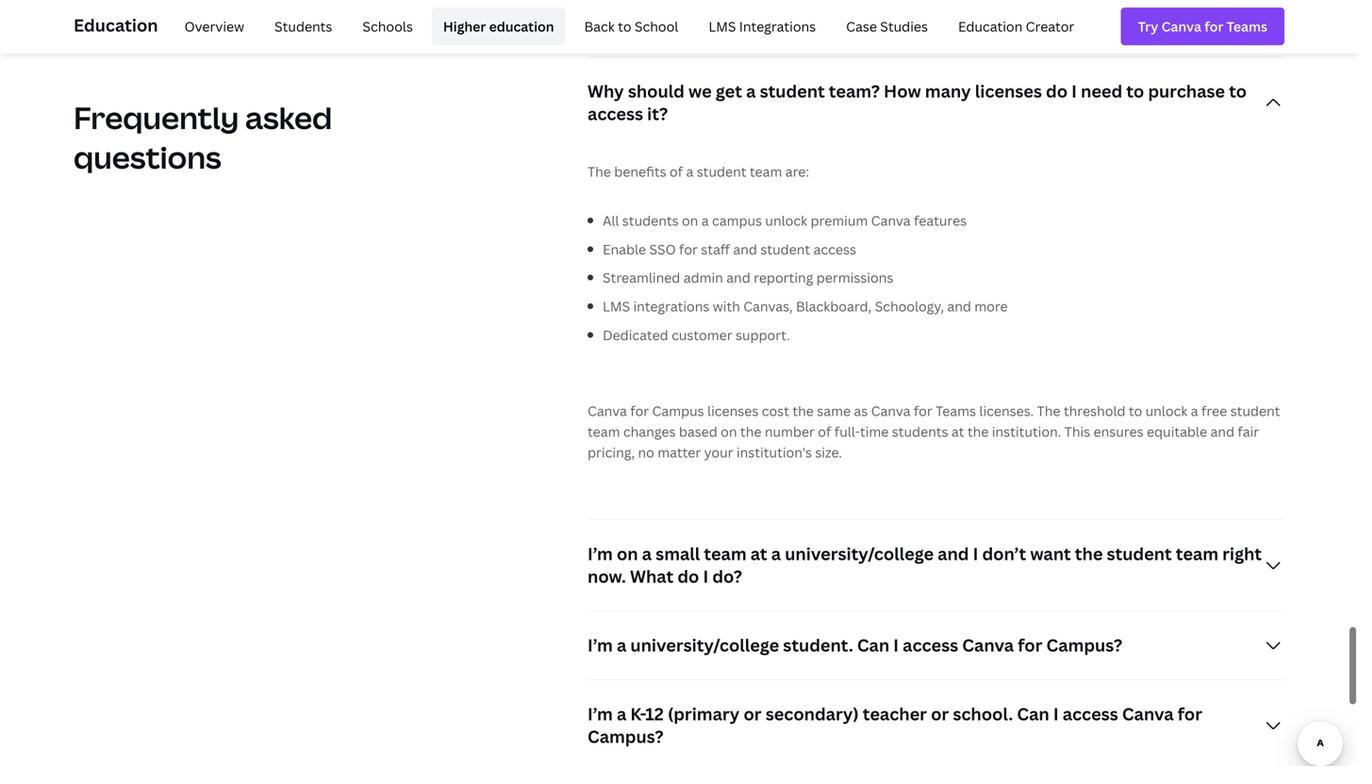 Task type: vqa. For each thing, say whether or not it's contained in the screenshot.
Elements button
no



Task type: describe. For each thing, give the bounding box(es) containing it.
i'm for i'm a university/college student. can i access canva for campus?
[[588, 634, 613, 657]]

a left small at the bottom
[[642, 543, 652, 566]]

what
[[630, 565, 674, 589]]

overview
[[185, 17, 244, 35]]

should
[[628, 80, 685, 103]]

i'm a k-12 (primary or secondary) teacher or school. can i access canva for campus? button
[[588, 681, 1285, 767]]

education
[[489, 17, 554, 35]]

no
[[638, 444, 655, 462]]

enable
[[603, 240, 646, 258]]

schools link
[[351, 8, 424, 45]]

back to school link
[[573, 8, 690, 45]]

licenses inside canva for campus licenses cost the same as canva for teams licenses. the threshold to unlock a free student team changes based on the number of full-time students at the institution. this ensures equitable and fair pricing, no matter your institution's size.
[[708, 402, 759, 420]]

0 vertical spatial on
[[682, 212, 698, 230]]

i'm a k-12 (primary or secondary) teacher or school. can i access canva for campus?
[[588, 703, 1203, 749]]

free
[[1202, 402, 1227, 420]]

students link
[[263, 8, 344, 45]]

institution's
[[737, 444, 812, 462]]

based
[[679, 423, 718, 441]]

lms integrations
[[709, 17, 816, 35]]

integrations
[[739, 17, 816, 35]]

premium
[[811, 212, 868, 230]]

schoology,
[[875, 298, 944, 316]]

higher education
[[443, 17, 554, 35]]

0 vertical spatial unlock
[[765, 212, 808, 230]]

don't
[[982, 543, 1027, 566]]

school.
[[953, 703, 1013, 726]]

with
[[713, 298, 740, 316]]

and down enable sso for staff and student access
[[727, 269, 751, 287]]

students inside canva for campus licenses cost the same as canva for teams licenses. the threshold to unlock a free student team changes based on the number of full-time students at the institution. this ensures equitable and fair pricing, no matter your institution's size.
[[892, 423, 949, 441]]

lms integrations link
[[697, 8, 827, 45]]

number
[[765, 423, 815, 441]]

admin
[[684, 269, 723, 287]]

secondary)
[[766, 703, 859, 726]]

the down teams
[[968, 423, 989, 441]]

of inside canva for campus licenses cost the same as canva for teams licenses. the threshold to unlock a free student team changes based on the number of full-time students at the institution. this ensures equitable and fair pricing, no matter your institution's size.
[[818, 423, 831, 441]]

ensures
[[1094, 423, 1144, 441]]

creator
[[1026, 17, 1075, 35]]

k-
[[631, 703, 645, 726]]

size.
[[815, 444, 842, 462]]

cost
[[762, 402, 790, 420]]

i'm on a small team at a university/college and i don't want the student team right now. what do i do?
[[588, 543, 1262, 589]]

changes
[[623, 423, 676, 441]]

customer
[[672, 326, 733, 344]]

to inside canva for campus licenses cost the same as canva for teams licenses. the threshold to unlock a free student team changes based on the number of full-time students at the institution. this ensures equitable and fair pricing, no matter your institution's size.
[[1129, 402, 1143, 420]]

student down all students on a campus unlock premium canva features
[[761, 240, 810, 258]]

lms integrations with canvas, blackboard, schoology, and more
[[603, 298, 1008, 316]]

team left are:
[[750, 163, 782, 181]]

a right 'do?'
[[771, 543, 781, 566]]

higher education link
[[432, 8, 566, 45]]

i left 'do?'
[[703, 565, 709, 589]]

0 horizontal spatial can
[[857, 634, 890, 657]]

12
[[645, 703, 664, 726]]

features
[[914, 212, 967, 230]]

frequently
[[74, 97, 239, 138]]

overview link
[[173, 8, 256, 45]]

a right benefits
[[686, 163, 694, 181]]

this
[[1065, 423, 1091, 441]]

case studies
[[846, 17, 928, 35]]

reporting
[[754, 269, 814, 287]]

back
[[584, 17, 615, 35]]

0 vertical spatial students
[[622, 212, 679, 230]]

0 vertical spatial campus?
[[1047, 634, 1123, 657]]

i'm a university/college student. can i access canva for campus? button
[[588, 612, 1285, 680]]

the inside canva for campus licenses cost the same as canva for teams licenses. the threshold to unlock a free student team changes based on the number of full-time students at the institution. this ensures equitable and fair pricing, no matter your institution's size.
[[1037, 402, 1061, 420]]

asked
[[245, 97, 332, 138]]

staff
[[701, 240, 730, 258]]

teacher
[[863, 703, 927, 726]]

student.
[[783, 634, 853, 657]]

licenses inside why should we get a student team? how many licenses do i need to purchase to access it?
[[975, 80, 1042, 103]]

full-
[[835, 423, 860, 441]]

can inside i'm a k-12 (primary or secondary) teacher or school. can i access canva for campus?
[[1017, 703, 1050, 726]]

(primary
[[668, 703, 740, 726]]

streamlined
[[603, 269, 680, 287]]

we
[[689, 80, 712, 103]]

want
[[1030, 543, 1071, 566]]

the inside i'm on a small team at a university/college and i don't want the student team right now. what do i do?
[[1075, 543, 1103, 566]]

do inside i'm on a small team at a university/college and i don't want the student team right now. what do i do?
[[678, 565, 699, 589]]

a inside why should we get a student team? how many licenses do i need to purchase to access it?
[[746, 80, 756, 103]]

a inside i'm a k-12 (primary or secondary) teacher or school. can i access canva for campus?
[[617, 703, 627, 726]]

access inside why should we get a student team? how many licenses do i need to purchase to access it?
[[588, 102, 643, 125]]

i'm on a small team at a university/college and i don't want the student team right now. what do i do? button
[[588, 521, 1285, 611]]

i'm for i'm on a small team at a university/college and i don't want the student team right now. what do i do?
[[588, 543, 613, 566]]

access inside i'm a k-12 (primary or secondary) teacher or school. can i access canva for campus?
[[1063, 703, 1119, 726]]

0 horizontal spatial university/college
[[631, 634, 779, 657]]

unlock inside canva for campus licenses cost the same as canva for teams licenses. the threshold to unlock a free student team changes based on the number of full-time students at the institution. this ensures equitable and fair pricing, no matter your institution's size.
[[1146, 402, 1188, 420]]

all students on a campus unlock premium canva features
[[603, 212, 967, 230]]

dedicated customer support.
[[603, 326, 790, 344]]

a inside canva for campus licenses cost the same as canva for teams licenses. the threshold to unlock a free student team changes based on the number of full-time students at the institution. this ensures equitable and fair pricing, no matter your institution's size.
[[1191, 402, 1199, 420]]

student inside i'm on a small team at a university/college and i don't want the student team right now. what do i do?
[[1107, 543, 1172, 566]]

teams
[[936, 402, 976, 420]]

canvas,
[[744, 298, 793, 316]]

team right small at the bottom
[[704, 543, 747, 566]]

0 horizontal spatial of
[[670, 163, 683, 181]]

now.
[[588, 565, 626, 589]]

institution.
[[992, 423, 1062, 441]]

purchase
[[1148, 80, 1225, 103]]

campus
[[652, 402, 704, 420]]

why
[[588, 80, 624, 103]]

and inside i'm on a small team at a university/college and i don't want the student team right now. what do i do?
[[938, 543, 969, 566]]

back to school
[[584, 17, 679, 35]]



Task type: locate. For each thing, give the bounding box(es) containing it.
for inside i'm a k-12 (primary or secondary) teacher or school. can i access canva for campus?
[[1178, 703, 1203, 726]]

on up "your"
[[721, 423, 737, 441]]

0 horizontal spatial on
[[617, 543, 638, 566]]

1 vertical spatial of
[[818, 423, 831, 441]]

the left benefits
[[588, 163, 611, 181]]

do right what
[[678, 565, 699, 589]]

unlock up "equitable"
[[1146, 402, 1188, 420]]

lms up dedicated
[[603, 298, 630, 316]]

lms inside menu bar
[[709, 17, 736, 35]]

2 vertical spatial on
[[617, 543, 638, 566]]

0 vertical spatial at
[[952, 423, 965, 441]]

menu bar containing overview
[[166, 8, 1086, 45]]

0 horizontal spatial campus?
[[588, 726, 664, 749]]

lms left "integrations"
[[709, 17, 736, 35]]

i left don't
[[973, 543, 979, 566]]

i'm a university/college student. can i access canva for campus?
[[588, 634, 1123, 657]]

university/college up (primary
[[631, 634, 779, 657]]

0 vertical spatial the
[[588, 163, 611, 181]]

to right purchase at right top
[[1229, 80, 1247, 103]]

1 vertical spatial unlock
[[1146, 402, 1188, 420]]

student inside canva for campus licenses cost the same as canva for teams licenses. the threshold to unlock a free student team changes based on the number of full-time students at the institution. this ensures equitable and fair pricing, no matter your institution's size.
[[1231, 402, 1280, 420]]

to right need at the top right
[[1127, 80, 1144, 103]]

0 vertical spatial university/college
[[785, 543, 934, 566]]

to right back
[[618, 17, 632, 35]]

on left the campus
[[682, 212, 698, 230]]

education for education
[[74, 14, 158, 37]]

the benefits of a student team are:
[[588, 163, 809, 181]]

to inside back to school link
[[618, 17, 632, 35]]

1 vertical spatial i'm
[[588, 634, 613, 657]]

and
[[733, 240, 757, 258], [727, 269, 751, 287], [947, 298, 972, 316], [1211, 423, 1235, 441], [938, 543, 969, 566]]

at right 'do?'
[[751, 543, 768, 566]]

on inside canva for campus licenses cost the same as canva for teams licenses. the threshold to unlock a free student team changes based on the number of full-time students at the institution. this ensures equitable and fair pricing, no matter your institution's size.
[[721, 423, 737, 441]]

education element
[[74, 0, 1285, 53]]

students up sso
[[622, 212, 679, 230]]

team
[[750, 163, 782, 181], [588, 423, 620, 441], [704, 543, 747, 566], [1176, 543, 1219, 566]]

schools
[[363, 17, 413, 35]]

0 horizontal spatial unlock
[[765, 212, 808, 230]]

all
[[603, 212, 619, 230]]

a right get
[[746, 80, 756, 103]]

benefits
[[614, 163, 667, 181]]

the up institution. at the bottom right of the page
[[1037, 402, 1061, 420]]

0 vertical spatial licenses
[[975, 80, 1042, 103]]

0 horizontal spatial do
[[678, 565, 699, 589]]

1 horizontal spatial students
[[892, 423, 949, 441]]

the
[[793, 402, 814, 420], [740, 423, 762, 441], [968, 423, 989, 441], [1075, 543, 1103, 566]]

unlock right the campus
[[765, 212, 808, 230]]

a left free
[[1191, 402, 1199, 420]]

on
[[682, 212, 698, 230], [721, 423, 737, 441], [617, 543, 638, 566]]

team?
[[829, 80, 880, 103]]

0 horizontal spatial students
[[622, 212, 679, 230]]

on inside i'm on a small team at a university/college and i don't want the student team right now. what do i do?
[[617, 543, 638, 566]]

2 i'm from the top
[[588, 634, 613, 657]]

i up teacher
[[894, 634, 899, 657]]

2 horizontal spatial on
[[721, 423, 737, 441]]

1 vertical spatial can
[[1017, 703, 1050, 726]]

1 horizontal spatial university/college
[[785, 543, 934, 566]]

0 horizontal spatial the
[[588, 163, 611, 181]]

1 i'm from the top
[[588, 543, 613, 566]]

the
[[588, 163, 611, 181], [1037, 402, 1061, 420]]

0 vertical spatial do
[[1046, 80, 1068, 103]]

higher
[[443, 17, 486, 35]]

1 horizontal spatial or
[[931, 703, 949, 726]]

and up streamlined admin and reporting permissions
[[733, 240, 757, 258]]

campus
[[712, 212, 762, 230]]

can right the student.
[[857, 634, 890, 657]]

student left team?
[[760, 80, 825, 103]]

same
[[817, 402, 851, 420]]

1 vertical spatial at
[[751, 543, 768, 566]]

or
[[744, 703, 762, 726], [931, 703, 949, 726]]

team inside canva for campus licenses cost the same as canva for teams licenses. the threshold to unlock a free student team changes based on the number of full-time students at the institution. this ensures equitable and fair pricing, no matter your institution's size.
[[588, 423, 620, 441]]

at inside i'm on a small team at a university/college and i don't want the student team right now. what do i do?
[[751, 543, 768, 566]]

threshold
[[1064, 402, 1126, 420]]

1 vertical spatial do
[[678, 565, 699, 589]]

dedicated
[[603, 326, 669, 344]]

licenses up the "based"
[[708, 402, 759, 420]]

frequently asked questions
[[74, 97, 332, 178]]

1 vertical spatial campus?
[[588, 726, 664, 749]]

on left small at the bottom
[[617, 543, 638, 566]]

fair
[[1238, 423, 1259, 441]]

0 horizontal spatial at
[[751, 543, 768, 566]]

a down now.
[[617, 634, 627, 657]]

of
[[670, 163, 683, 181], [818, 423, 831, 441]]

a left k-
[[617, 703, 627, 726]]

education creator
[[958, 17, 1075, 35]]

team left the right
[[1176, 543, 1219, 566]]

or right (primary
[[744, 703, 762, 726]]

a up staff
[[702, 212, 709, 230]]

can right school.
[[1017, 703, 1050, 726]]

support.
[[736, 326, 790, 344]]

university/college
[[785, 543, 934, 566], [631, 634, 779, 657]]

1 horizontal spatial lms
[[709, 17, 736, 35]]

and inside canva for campus licenses cost the same as canva for teams licenses. the threshold to unlock a free student team changes based on the number of full-time students at the institution. this ensures equitable and fair pricing, no matter your institution's size.
[[1211, 423, 1235, 441]]

0 vertical spatial i'm
[[588, 543, 613, 566]]

i'm inside i'm on a small team at a university/college and i don't want the student team right now. what do i do?
[[588, 543, 613, 566]]

students
[[275, 17, 332, 35]]

i left need at the top right
[[1072, 80, 1077, 103]]

1 horizontal spatial of
[[818, 423, 831, 441]]

education creator link
[[947, 8, 1086, 45]]

do left need at the top right
[[1046, 80, 1068, 103]]

students down teams
[[892, 423, 949, 441]]

lms for lms integrations
[[709, 17, 736, 35]]

the up 'institution's' at bottom
[[740, 423, 762, 441]]

it?
[[647, 102, 668, 125]]

lms
[[709, 17, 736, 35], [603, 298, 630, 316]]

1 horizontal spatial licenses
[[975, 80, 1042, 103]]

3 i'm from the top
[[588, 703, 613, 726]]

at down teams
[[952, 423, 965, 441]]

to up ensures
[[1129, 402, 1143, 420]]

or left school.
[[931, 703, 949, 726]]

i'm inside i'm a k-12 (primary or secondary) teacher or school. can i access canva for campus?
[[588, 703, 613, 726]]

the right want
[[1075, 543, 1103, 566]]

i'm for i'm a k-12 (primary or secondary) teacher or school. can i access canva for campus?
[[588, 703, 613, 726]]

how
[[884, 80, 921, 103]]

more
[[975, 298, 1008, 316]]

i
[[1072, 80, 1077, 103], [973, 543, 979, 566], [703, 565, 709, 589], [894, 634, 899, 657], [1054, 703, 1059, 726]]

1 horizontal spatial can
[[1017, 703, 1050, 726]]

your
[[704, 444, 734, 462]]

1 horizontal spatial do
[[1046, 80, 1068, 103]]

student up the campus
[[697, 163, 747, 181]]

1 vertical spatial lms
[[603, 298, 630, 316]]

1 horizontal spatial on
[[682, 212, 698, 230]]

1 horizontal spatial education
[[958, 17, 1023, 35]]

campus? inside i'm a k-12 (primary or secondary) teacher or school. can i access canva for campus?
[[588, 726, 664, 749]]

1 vertical spatial the
[[1037, 402, 1061, 420]]

of right benefits
[[670, 163, 683, 181]]

0 horizontal spatial lms
[[603, 298, 630, 316]]

2 vertical spatial i'm
[[588, 703, 613, 726]]

0 horizontal spatial licenses
[[708, 402, 759, 420]]

unlock
[[765, 212, 808, 230], [1146, 402, 1188, 420]]

i inside i'm a k-12 (primary or secondary) teacher or school. can i access canva for campus?
[[1054, 703, 1059, 726]]

do inside why should we get a student team? how many licenses do i need to purchase to access it?
[[1046, 80, 1068, 103]]

why should we get a student team? how many licenses do i need to purchase to access it? button
[[588, 57, 1285, 148]]

enable sso for staff and student access
[[603, 240, 857, 258]]

student up fair
[[1231, 402, 1280, 420]]

student inside why should we get a student team? how many licenses do i need to purchase to access it?
[[760, 80, 825, 103]]

as
[[854, 402, 868, 420]]

permissions
[[817, 269, 894, 287]]

university/college up i'm a university/college student. can i access canva for campus?
[[785, 543, 934, 566]]

can
[[857, 634, 890, 657], [1017, 703, 1050, 726]]

1 horizontal spatial unlock
[[1146, 402, 1188, 420]]

2 or from the left
[[931, 703, 949, 726]]

menu bar
[[166, 8, 1086, 45]]

pricing,
[[588, 444, 635, 462]]

student right want
[[1107, 543, 1172, 566]]

1 horizontal spatial campus?
[[1047, 634, 1123, 657]]

1 vertical spatial university/college
[[631, 634, 779, 657]]

education
[[74, 14, 158, 37], [958, 17, 1023, 35]]

team up pricing,
[[588, 423, 620, 441]]

do?
[[713, 565, 742, 589]]

i'm down now.
[[588, 634, 613, 657]]

case
[[846, 17, 877, 35]]

studies
[[880, 17, 928, 35]]

get
[[716, 80, 742, 103]]

the up number at the right of page
[[793, 402, 814, 420]]

i'm
[[588, 543, 613, 566], [588, 634, 613, 657], [588, 703, 613, 726]]

i'm left what
[[588, 543, 613, 566]]

equitable
[[1147, 423, 1208, 441]]

1 horizontal spatial at
[[952, 423, 965, 441]]

menu bar inside education element
[[166, 8, 1086, 45]]

are:
[[786, 163, 809, 181]]

canva inside i'm a k-12 (primary or secondary) teacher or school. can i access canva for campus?
[[1122, 703, 1174, 726]]

streamlined admin and reporting permissions
[[603, 269, 894, 287]]

and down free
[[1211, 423, 1235, 441]]

why should we get a student team? how many licenses do i need to purchase to access it?
[[588, 80, 1247, 125]]

education for education creator
[[958, 17, 1023, 35]]

time
[[860, 423, 889, 441]]

0 vertical spatial can
[[857, 634, 890, 657]]

0 horizontal spatial education
[[74, 14, 158, 37]]

many
[[925, 80, 971, 103]]

1 horizontal spatial the
[[1037, 402, 1061, 420]]

and left more
[[947, 298, 972, 316]]

lms for lms integrations with canvas, blackboard, schoology, and more
[[603, 298, 630, 316]]

licenses right many
[[975, 80, 1042, 103]]

0 horizontal spatial or
[[744, 703, 762, 726]]

at inside canva for campus licenses cost the same as canva for teams licenses. the threshold to unlock a free student team changes based on the number of full-time students at the institution. this ensures equitable and fair pricing, no matter your institution's size.
[[952, 423, 965, 441]]

access
[[588, 102, 643, 125], [814, 240, 857, 258], [903, 634, 959, 657], [1063, 703, 1119, 726]]

university/college inside i'm on a small team at a university/college and i don't want the student team right now. what do i do?
[[785, 543, 934, 566]]

of up size.
[[818, 423, 831, 441]]

1 or from the left
[[744, 703, 762, 726]]

0 vertical spatial of
[[670, 163, 683, 181]]

i'm left k-
[[588, 703, 613, 726]]

sso
[[649, 240, 676, 258]]

blackboard,
[[796, 298, 872, 316]]

and left don't
[[938, 543, 969, 566]]

licenses
[[975, 80, 1042, 103], [708, 402, 759, 420]]

1 vertical spatial on
[[721, 423, 737, 441]]

integrations
[[633, 298, 710, 316]]

a
[[746, 80, 756, 103], [686, 163, 694, 181], [702, 212, 709, 230], [1191, 402, 1199, 420], [642, 543, 652, 566], [771, 543, 781, 566], [617, 634, 627, 657], [617, 703, 627, 726]]

0 vertical spatial lms
[[709, 17, 736, 35]]

do
[[1046, 80, 1068, 103], [678, 565, 699, 589]]

need
[[1081, 80, 1123, 103]]

students
[[622, 212, 679, 230], [892, 423, 949, 441]]

licenses.
[[980, 402, 1034, 420]]

campus?
[[1047, 634, 1123, 657], [588, 726, 664, 749]]

i inside why should we get a student team? how many licenses do i need to purchase to access it?
[[1072, 80, 1077, 103]]

1 vertical spatial students
[[892, 423, 949, 441]]

i right school.
[[1054, 703, 1059, 726]]

1 vertical spatial licenses
[[708, 402, 759, 420]]



